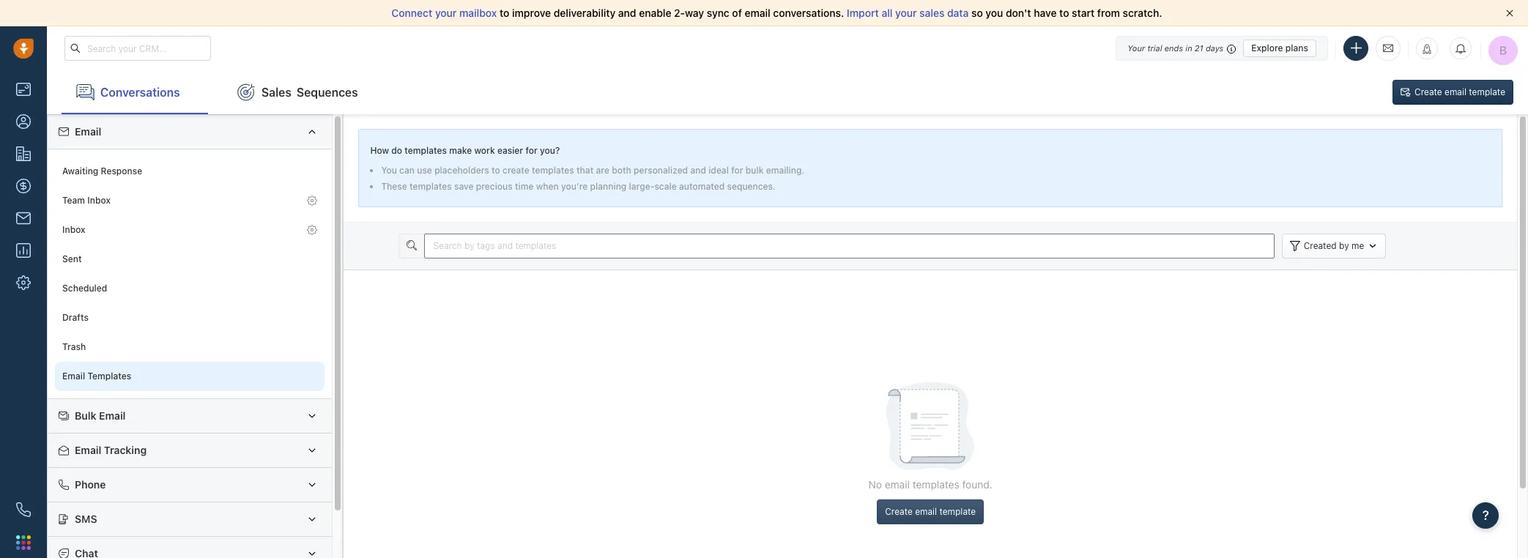 Task type: describe. For each thing, give the bounding box(es) containing it.
and inside you can use placeholders to create templates that are both personalized and ideal for bulk emailing. these templates save precious time when you're planning large-scale automated sequences.
[[690, 165, 706, 176]]

0 horizontal spatial template
[[939, 506, 976, 517]]

days
[[1206, 43, 1224, 52]]

0 vertical spatial and
[[618, 7, 636, 19]]

that
[[577, 165, 594, 176]]

templates up when
[[532, 165, 574, 176]]

placeholders
[[434, 165, 489, 176]]

when
[[536, 181, 559, 192]]

ends
[[1165, 43, 1183, 52]]

sales
[[262, 85, 291, 99]]

awaiting response
[[62, 166, 142, 177]]

you
[[381, 165, 397, 176]]

freshworks switcher image
[[16, 535, 31, 550]]

team
[[62, 195, 85, 206]]

0 vertical spatial inbox
[[87, 195, 111, 206]]

templates left 'found.'
[[913, 478, 959, 491]]

explore plans
[[1251, 42, 1308, 53]]

scratch.
[[1123, 7, 1162, 19]]

no email templates found.
[[869, 478, 992, 491]]

sms
[[75, 513, 97, 525]]

do
[[391, 145, 402, 156]]

templates down use
[[410, 181, 452, 192]]

sequences.
[[727, 181, 776, 192]]

inbox link
[[55, 215, 325, 245]]

21
[[1195, 43, 1203, 52]]

create
[[503, 165, 530, 176]]

created
[[1304, 240, 1337, 251]]

to right mailbox
[[500, 7, 509, 19]]

no
[[869, 478, 882, 491]]

improve
[[512, 7, 551, 19]]

save
[[454, 181, 474, 192]]

you?
[[540, 145, 560, 156]]

time
[[515, 181, 534, 192]]

your
[[1127, 43, 1145, 52]]

sync
[[707, 7, 729, 19]]

these
[[381, 181, 407, 192]]

from
[[1097, 7, 1120, 19]]

plans
[[1285, 42, 1308, 53]]

bulk
[[75, 409, 96, 422]]

scheduled link
[[55, 274, 325, 303]]

0 vertical spatial create email template button
[[1393, 80, 1513, 105]]

2-
[[674, 7, 685, 19]]

ideal
[[709, 165, 729, 176]]

you
[[986, 7, 1003, 19]]

start
[[1072, 7, 1095, 19]]

connect your mailbox link
[[391, 7, 500, 19]]

how do templates make work easier for you?
[[370, 145, 560, 156]]

email templates
[[62, 371, 131, 382]]

for inside you can use placeholders to create templates that are both personalized and ideal for bulk emailing. these templates save precious time when you're planning large-scale automated sequences.
[[731, 165, 743, 176]]

email tracking
[[75, 444, 147, 456]]

conversations link
[[62, 70, 208, 114]]

trial
[[1147, 43, 1162, 52]]

so
[[971, 7, 983, 19]]

connect
[[391, 7, 432, 19]]

email for email templates
[[62, 371, 85, 382]]

email for email tracking
[[75, 444, 101, 456]]

conversations.
[[773, 7, 844, 19]]

tab list containing conversations
[[47, 70, 373, 114]]

import all your sales data link
[[847, 7, 971, 19]]

scale
[[654, 181, 677, 192]]

send email image
[[1383, 42, 1393, 54]]

you can use placeholders to create templates that are both personalized and ideal for bulk emailing. these templates save precious time when you're planning large-scale automated sequences.
[[381, 165, 804, 192]]

0 horizontal spatial create email template
[[885, 506, 976, 517]]

trash link
[[55, 333, 325, 362]]

automated
[[679, 181, 725, 192]]

email right bulk
[[99, 409, 126, 422]]

you're
[[561, 181, 588, 192]]

sent link
[[55, 245, 325, 274]]

use
[[417, 165, 432, 176]]

sales sequences link
[[223, 70, 373, 114]]

created by me
[[1304, 240, 1364, 251]]

found.
[[962, 478, 992, 491]]

0 horizontal spatial for
[[526, 145, 537, 156]]

tracking
[[104, 444, 147, 456]]

Search your CRM... text field
[[64, 36, 211, 61]]

bulk
[[746, 165, 764, 176]]

1 your from the left
[[435, 7, 457, 19]]

can
[[399, 165, 415, 176]]

easier
[[497, 145, 523, 156]]

awaiting response link
[[55, 157, 325, 186]]



Task type: vqa. For each thing, say whether or not it's contained in the screenshot.
2nd field from the bottom
no



Task type: locate. For each thing, give the bounding box(es) containing it.
email up phone
[[75, 444, 101, 456]]

and left enable
[[618, 7, 636, 19]]

1 horizontal spatial for
[[731, 165, 743, 176]]

what's new image
[[1422, 44, 1432, 54]]

for left bulk
[[731, 165, 743, 176]]

email
[[745, 7, 770, 19], [1445, 86, 1467, 97], [885, 478, 910, 491], [915, 506, 937, 517]]

1 vertical spatial and
[[690, 165, 706, 176]]

email templates link
[[55, 362, 325, 391]]

deliverability
[[554, 7, 616, 19]]

awaiting
[[62, 166, 98, 177]]

1 vertical spatial create email template
[[885, 506, 976, 517]]

for
[[526, 145, 537, 156], [731, 165, 743, 176]]

and
[[618, 7, 636, 19], [690, 165, 706, 176]]

0 horizontal spatial create
[[885, 506, 913, 517]]

Search by tags and templates text field
[[424, 234, 1274, 259]]

0 horizontal spatial and
[[618, 7, 636, 19]]

phone
[[75, 478, 106, 491]]

1 vertical spatial for
[[731, 165, 743, 176]]

to inside you can use placeholders to create templates that are both personalized and ideal for bulk emailing. these templates save precious time when you're planning large-scale automated sequences.
[[492, 165, 500, 176]]

to
[[500, 7, 509, 19], [1059, 7, 1069, 19], [492, 165, 500, 176]]

create
[[1415, 86, 1442, 97], [885, 506, 913, 517]]

0 vertical spatial for
[[526, 145, 537, 156]]

all
[[882, 7, 893, 19]]

templates
[[405, 145, 447, 156], [532, 165, 574, 176], [410, 181, 452, 192], [913, 478, 959, 491]]

0 vertical spatial create email template
[[1415, 86, 1505, 97]]

1 vertical spatial create email template button
[[877, 500, 984, 524]]

create email template down no email templates found. at bottom
[[885, 506, 976, 517]]

conversations
[[100, 85, 180, 99]]

are
[[596, 165, 609, 176]]

0 horizontal spatial create email template button
[[877, 500, 984, 524]]

planning
[[590, 181, 627, 192]]

sales
[[919, 7, 945, 19]]

of
[[732, 7, 742, 19]]

0 vertical spatial create
[[1415, 86, 1442, 97]]

created by me button
[[1282, 234, 1386, 259], [1282, 234, 1386, 259]]

1 horizontal spatial create email template
[[1415, 86, 1505, 97]]

scheduled
[[62, 283, 107, 294]]

2 your from the left
[[895, 7, 917, 19]]

team inbox link
[[55, 186, 325, 215]]

1 vertical spatial create
[[885, 506, 913, 517]]

1 horizontal spatial your
[[895, 7, 917, 19]]

mailbox
[[459, 7, 497, 19]]

create down what's new icon
[[1415, 86, 1442, 97]]

0 vertical spatial template
[[1469, 86, 1505, 97]]

create email template button down what's new icon
[[1393, 80, 1513, 105]]

phone element
[[9, 495, 38, 525]]

email down the trash
[[62, 371, 85, 382]]

drafts
[[62, 312, 89, 323]]

create down no email templates found. at bottom
[[885, 506, 913, 517]]

create email template
[[1415, 86, 1505, 97], [885, 506, 976, 517]]

sales sequences
[[262, 85, 358, 99]]

have
[[1034, 7, 1057, 19]]

bulk email
[[75, 409, 126, 422]]

me
[[1352, 240, 1364, 251]]

email up awaiting
[[75, 125, 101, 138]]

and up automated
[[690, 165, 706, 176]]

0 horizontal spatial your
[[435, 7, 457, 19]]

1 horizontal spatial and
[[690, 165, 706, 176]]

how
[[370, 145, 389, 156]]

your trial ends in 21 days
[[1127, 43, 1224, 52]]

connect your mailbox to improve deliverability and enable 2-way sync of email conversations. import all your sales data so you don't have to start from scratch.
[[391, 7, 1162, 19]]

explore plans link
[[1243, 39, 1316, 57]]

drafts link
[[55, 303, 325, 333]]

email for email
[[75, 125, 101, 138]]

1 horizontal spatial template
[[1469, 86, 1505, 97]]

inbox down team
[[62, 224, 85, 235]]

to up precious
[[492, 165, 500, 176]]

templates
[[87, 371, 131, 382]]

both
[[612, 165, 631, 176]]

sent
[[62, 254, 82, 265]]

work
[[474, 145, 495, 156]]

create email template button
[[1393, 80, 1513, 105], [877, 500, 984, 524]]

create email template down what's new icon
[[1415, 86, 1505, 97]]

explore
[[1251, 42, 1283, 53]]

tab list
[[47, 70, 373, 114]]

inbox
[[87, 195, 111, 206], [62, 224, 85, 235]]

emailing.
[[766, 165, 804, 176]]

precious
[[476, 181, 513, 192]]

enable
[[639, 7, 671, 19]]

way
[[685, 7, 704, 19]]

inbox right team
[[87, 195, 111, 206]]

don't
[[1006, 7, 1031, 19]]

1 horizontal spatial create
[[1415, 86, 1442, 97]]

to left 'start'
[[1059, 7, 1069, 19]]

1 vertical spatial template
[[939, 506, 976, 517]]

0 horizontal spatial inbox
[[62, 224, 85, 235]]

1 horizontal spatial create email template button
[[1393, 80, 1513, 105]]

templates up use
[[405, 145, 447, 156]]

data
[[947, 7, 969, 19]]

create email template button down no email templates found. at bottom
[[877, 500, 984, 524]]

response
[[101, 166, 142, 177]]

import
[[847, 7, 879, 19]]

by
[[1339, 240, 1349, 251]]

1 horizontal spatial inbox
[[87, 195, 111, 206]]

trash
[[62, 342, 86, 353]]

personalized
[[634, 165, 688, 176]]

team inbox
[[62, 195, 111, 206]]

in
[[1185, 43, 1192, 52]]

1 vertical spatial inbox
[[62, 224, 85, 235]]

phone image
[[16, 503, 31, 517]]

for left "you?"
[[526, 145, 537, 156]]

close image
[[1506, 10, 1513, 17]]

large-
[[629, 181, 654, 192]]

make
[[449, 145, 472, 156]]

your left mailbox
[[435, 7, 457, 19]]

your right all
[[895, 7, 917, 19]]



